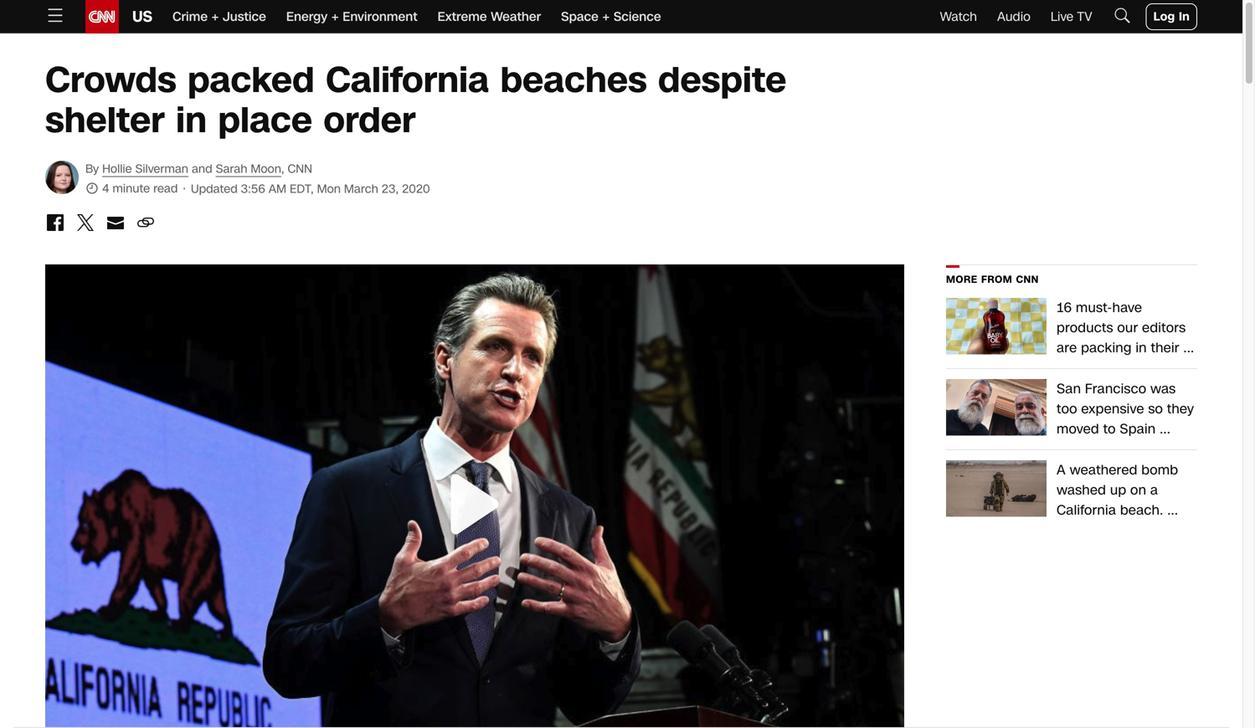 Task type: describe. For each thing, give the bounding box(es) containing it.
audio
[[997, 8, 1031, 26]]

order
[[324, 96, 416, 145]]

shelter
[[45, 96, 165, 145]]

crime + justice link
[[172, 0, 266, 33]]

crowds packed california beaches despite shelter in place order
[[45, 56, 787, 145]]

23,
[[382, 181, 399, 197]]

16 must-have products our editors are packing in their ...
[[1057, 299, 1195, 358]]

... inside a weathered bomb washed up on a california beach. ...
[[1168, 501, 1179, 520]]

a weathered bomb washed up on a california beach. ... link
[[1057, 461, 1198, 521]]

environment
[[343, 8, 418, 26]]

they
[[1167, 400, 1194, 419]]

copy link to clipboard image
[[136, 213, 156, 233]]

extreme
[[438, 8, 487, 26]]

silverman
[[135, 161, 188, 177]]

energy + environment
[[286, 8, 418, 26]]

play image
[[435, 464, 515, 545]]

a weathered bomb washed up on a california beach. ...
[[1057, 461, 1179, 520]]

+ for space
[[602, 8, 610, 26]]

energy
[[286, 8, 328, 26]]

from
[[982, 273, 1013, 287]]

march
[[344, 181, 378, 197]]

a
[[1057, 461, 1066, 480]]

science
[[614, 8, 661, 26]]

live tv
[[1051, 8, 1093, 26]]

justice
[[223, 8, 266, 26]]

mon
[[317, 181, 341, 197]]

updated         3:56 am edt, mon march 23, 2020
[[191, 181, 430, 197]]

hollie
[[102, 161, 132, 177]]

+ for energy
[[331, 8, 339, 26]]

in
[[1179, 8, 1190, 25]]

energy + environment link
[[286, 0, 418, 33]]

california inside a weathered bomb washed up on a california beach. ...
[[1057, 501, 1116, 520]]

us
[[132, 6, 152, 27]]

a
[[1151, 481, 1158, 500]]

extreme weather link
[[438, 0, 541, 33]]

weathered
[[1070, 461, 1138, 480]]

video player region
[[45, 265, 904, 729]]

have
[[1113, 299, 1142, 317]]

us link
[[119, 0, 152, 33]]

hollie silverman image
[[45, 161, 79, 194]]

editors
[[1142, 319, 1186, 337]]

despite
[[658, 56, 787, 105]]

expensive
[[1081, 400, 1144, 419]]

edt,
[[290, 181, 314, 197]]

crime + justice
[[172, 8, 266, 26]]

moved
[[1057, 420, 1099, 439]]

share with x image
[[75, 213, 95, 233]]

sarah moon link
[[216, 161, 281, 177]]

francisco
[[1085, 380, 1147, 399]]

spain
[[1120, 420, 1156, 439]]

to
[[1103, 420, 1116, 439]]

space + science link
[[561, 0, 661, 33]]

open menu icon image
[[45, 5, 65, 25]]

packed
[[188, 56, 315, 105]]

minute
[[113, 180, 150, 197]]

beaches
[[500, 56, 647, 105]]

moon
[[251, 161, 281, 177]]

search icon image
[[1113, 5, 1133, 25]]

extreme weather
[[438, 8, 541, 26]]

... for editors
[[1184, 339, 1195, 358]]

log
[[1154, 8, 1175, 25]]



Task type: vqa. For each thing, say whether or not it's contained in the screenshot.
"Winter" within , bright light therapy (BLT) has proven to improve those winter doldrums again and again. Enter the SAD lamp. Scientists have started zeroing in on exactly what kind of light, when to use it and how much light will do the trick best. The two key things that have been identified in order to
no



Task type: locate. For each thing, give the bounding box(es) containing it.
california down environment
[[326, 56, 489, 105]]

weather
[[491, 8, 541, 26]]

1 + from the left
[[211, 8, 219, 26]]

are
[[1057, 339, 1077, 358]]

california down washed
[[1057, 501, 1116, 520]]

up
[[1110, 481, 1127, 500]]

3:56
[[241, 181, 265, 197]]

in inside 16 must-have products our editors are packing in their ...
[[1136, 339, 1147, 358]]

1 vertical spatial california
[[1057, 501, 1116, 520]]

0 vertical spatial cnn
[[288, 161, 312, 177]]

place
[[218, 96, 312, 145]]

2 vertical spatial ...
[[1168, 501, 1179, 520]]

in inside crowds packed california beaches despite shelter in place order
[[176, 96, 207, 145]]

tv
[[1077, 8, 1093, 26]]

cnn right the , at the left of page
[[288, 161, 312, 177]]

...
[[1184, 339, 1195, 358], [1160, 420, 1171, 439], [1168, 501, 1179, 520]]

washed
[[1057, 481, 1106, 500]]

live tv link
[[1051, 8, 1093, 26]]

+ right space
[[602, 8, 610, 26]]

2 horizontal spatial +
[[602, 8, 610, 26]]

0 vertical spatial california
[[326, 56, 489, 105]]

1 horizontal spatial +
[[331, 8, 339, 26]]

by hollie silverman and sarah moon , cnn
[[85, 161, 312, 177]]

by
[[85, 161, 99, 177]]

4
[[102, 180, 109, 197]]

and
[[192, 161, 212, 177]]

california
[[326, 56, 489, 105], [1057, 501, 1116, 520]]

0 vertical spatial ...
[[1184, 339, 1195, 358]]

16 must-have products our editors are packing in their ... link
[[1057, 298, 1198, 358]]

audio link
[[997, 8, 1031, 26]]

watch link
[[940, 8, 977, 26]]

so
[[1148, 400, 1163, 419]]

sarah
[[216, 161, 247, 177]]

san francisco was too expensive so they moved to spain ... link
[[1057, 379, 1198, 440]]

... right their
[[1184, 339, 1195, 358]]

more from cnn
[[946, 273, 1039, 287]]

must-
[[1076, 299, 1113, 317]]

... right beach.
[[1168, 501, 1179, 520]]

0 horizontal spatial cnn
[[288, 161, 312, 177]]

1 vertical spatial ...
[[1160, 420, 1171, 439]]

read
[[153, 180, 178, 197]]

1 horizontal spatial california
[[1057, 501, 1116, 520]]

was
[[1151, 380, 1176, 399]]

hollie silverman link
[[102, 161, 188, 177]]

updated
[[191, 181, 238, 197]]

0 horizontal spatial +
[[211, 8, 219, 26]]

live
[[1051, 8, 1074, 26]]

+ right crime
[[211, 8, 219, 26]]

... for so
[[1160, 420, 1171, 439]]

on
[[1131, 481, 1147, 500]]

0 horizontal spatial in
[[176, 96, 207, 145]]

... down so
[[1160, 420, 1171, 439]]

too
[[1057, 400, 1078, 419]]

2020
[[402, 181, 430, 197]]

in up by hollie silverman and sarah moon , cnn
[[176, 96, 207, 145]]

0 vertical spatial in
[[176, 96, 207, 145]]

space
[[561, 8, 599, 26]]

our
[[1118, 319, 1138, 337]]

share with facebook image
[[45, 213, 65, 233]]

crowds
[[45, 56, 176, 105]]

3 + from the left
[[602, 8, 610, 26]]

1 vertical spatial in
[[1136, 339, 1147, 358]]

their
[[1151, 339, 1180, 358]]

4 minute read
[[99, 180, 181, 197]]

watch
[[940, 8, 977, 26]]

in left their
[[1136, 339, 1147, 358]]

cnn
[[288, 161, 312, 177], [1016, 273, 1039, 287]]

,
[[281, 161, 284, 177]]

space + science
[[561, 8, 661, 26]]

16
[[1057, 299, 1072, 317]]

1 horizontal spatial cnn
[[1016, 273, 1039, 287]]

1 vertical spatial cnn
[[1016, 273, 1039, 287]]

california inside crowds packed california beaches despite shelter in place order
[[326, 56, 489, 105]]

cnn right from
[[1016, 273, 1039, 287]]

bomb
[[1142, 461, 1179, 480]]

share with email image
[[106, 213, 126, 233]]

log in link
[[1146, 3, 1198, 30]]

0 horizontal spatial california
[[326, 56, 489, 105]]

packing
[[1081, 339, 1132, 358]]

+ right the energy
[[331, 8, 339, 26]]

more
[[946, 273, 978, 287]]

... inside san francisco was too expensive so they moved to spain ...
[[1160, 420, 1171, 439]]

in
[[176, 96, 207, 145], [1136, 339, 1147, 358]]

san francisco was too expensive so they moved to spain ...
[[1057, 380, 1194, 439]]

log in
[[1154, 8, 1190, 25]]

am
[[269, 181, 286, 197]]

san
[[1057, 380, 1081, 399]]

crime
[[172, 8, 208, 26]]

... inside 16 must-have products our editors are packing in their ...
[[1184, 339, 1195, 358]]

products
[[1057, 319, 1114, 337]]

beach.
[[1120, 501, 1164, 520]]

+ for crime
[[211, 8, 219, 26]]

1 horizontal spatial in
[[1136, 339, 1147, 358]]

2 + from the left
[[331, 8, 339, 26]]

+
[[211, 8, 219, 26], [331, 8, 339, 26], [602, 8, 610, 26]]



